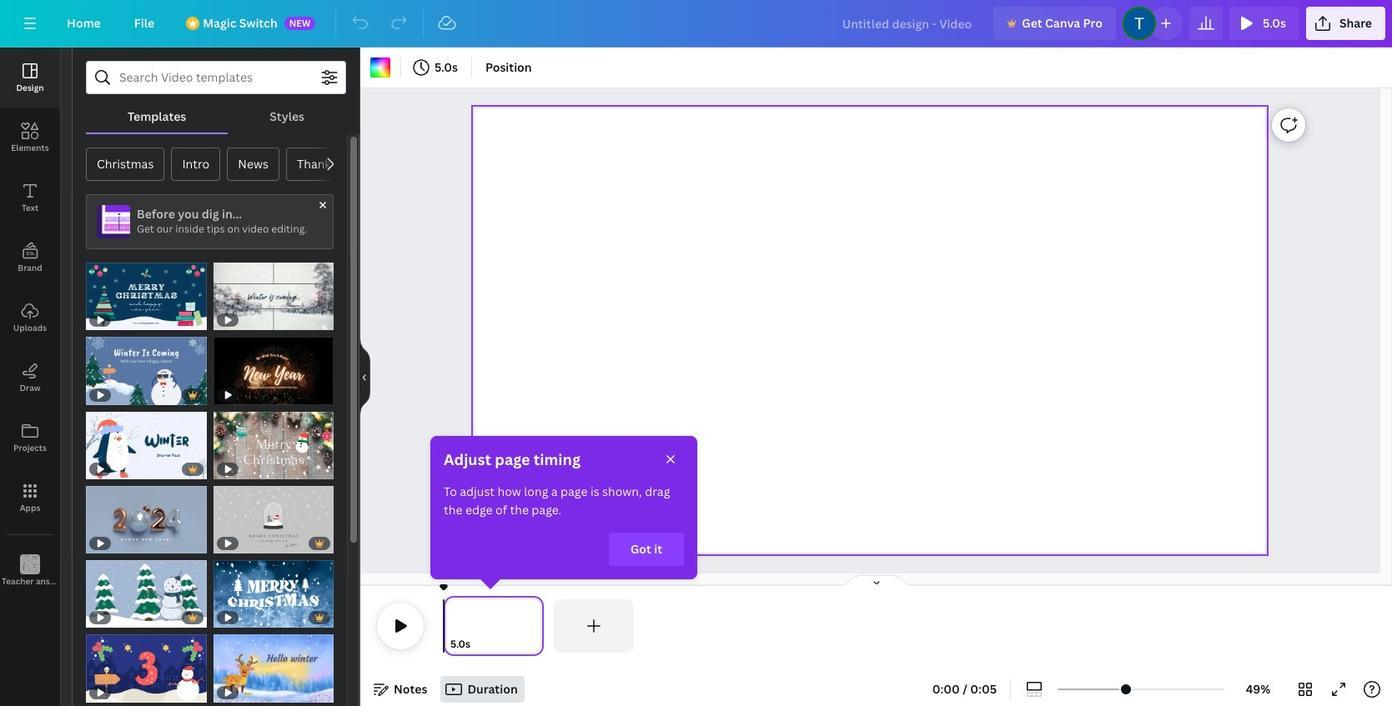Task type: describe. For each thing, give the bounding box(es) containing it.
magic switch
[[203, 15, 278, 31]]

white red green animated merry christmas greeting postcard video group
[[213, 402, 334, 480]]

is
[[591, 484, 600, 500]]

2 vertical spatial 5.0s button
[[451, 637, 470, 653]]

;
[[29, 577, 31, 588]]

1 vertical spatial 5.0s
[[435, 59, 458, 75]]

projects
[[13, 442, 47, 454]]

christmas button
[[86, 148, 165, 181]]

5.0s button inside main menu bar
[[1230, 7, 1300, 40]]

apps
[[20, 502, 40, 514]]

file
[[134, 15, 154, 31]]

magic
[[203, 15, 237, 31]]

teacher
[[2, 576, 34, 587]]

share button
[[1306, 7, 1386, 40]]

brand button
[[0, 228, 60, 288]]

thank you
[[297, 156, 354, 172]]

thank
[[297, 156, 331, 172]]

Design title text field
[[829, 7, 987, 40]]

position
[[485, 59, 532, 75]]

how
[[498, 484, 521, 500]]

before you dig in... get our inside tips on video editing.
[[137, 206, 307, 236]]

home link
[[53, 7, 114, 40]]

dig
[[202, 206, 219, 222]]

uploads
[[13, 322, 47, 334]]

drag
[[645, 484, 670, 500]]

hide pages image
[[836, 575, 916, 588]]

to adjust how long a page is shown, drag the edge of the page.
[[444, 484, 670, 518]]

2 vertical spatial 5.0s
[[451, 637, 470, 652]]

notes button
[[367, 677, 434, 703]]

teacher answer keys
[[2, 576, 85, 587]]

shown,
[[602, 484, 642, 500]]

draw button
[[0, 348, 60, 408]]

you for thank
[[334, 156, 354, 172]]

got it
[[631, 541, 662, 557]]

projects button
[[0, 408, 60, 468]]

edge
[[465, 502, 493, 518]]

get inside button
[[1022, 15, 1043, 31]]

blue winter is coming trees and snow ilustartion video group
[[86, 327, 206, 405]]

main menu bar
[[0, 0, 1392, 48]]

get inside before you dig in... get our inside tips on video editing.
[[137, 222, 154, 236]]

yellow bold happy new year video group
[[213, 327, 334, 405]]

0:00
[[932, 682, 960, 697]]

get canva pro button
[[994, 7, 1116, 40]]

answer
[[36, 576, 65, 587]]

duration button
[[441, 677, 524, 703]]

blue doodle merry christmas and happy new year greeting video group
[[86, 253, 206, 331]]

trimming, end edge slider
[[529, 600, 544, 653]]

white blue animated merry christmas greeting card video group
[[213, 551, 334, 629]]

in...
[[222, 206, 242, 222]]

keys
[[67, 576, 85, 587]]

pro
[[1083, 15, 1103, 31]]

templates button
[[86, 101, 228, 133]]

duration
[[468, 682, 518, 697]]

design button
[[0, 48, 60, 108]]

a
[[551, 484, 558, 500]]

styles
[[270, 108, 305, 124]]

before
[[137, 206, 175, 222]]

editing.
[[271, 222, 307, 236]]

adjust
[[460, 484, 495, 500]]

intro button
[[171, 148, 220, 181]]

5.0s inside main menu bar
[[1263, 15, 1286, 31]]

it
[[654, 541, 662, 557]]

design
[[16, 82, 44, 93]]

share
[[1340, 15, 1372, 31]]

styles button
[[228, 101, 346, 133]]

get canva pro
[[1022, 15, 1103, 31]]

/
[[963, 682, 968, 697]]

timing
[[534, 450, 581, 470]]



Task type: locate. For each thing, give the bounding box(es) containing it.
0 horizontal spatial page
[[495, 450, 530, 470]]

#ffffff image
[[370, 58, 390, 78]]

christmas
[[97, 156, 154, 172]]

get left 'our' at top left
[[137, 222, 154, 236]]

you inside thank you button
[[334, 156, 354, 172]]

1 vertical spatial you
[[178, 206, 199, 222]]

49% button
[[1231, 677, 1286, 703]]

5.0s button left page title text field
[[451, 637, 470, 653]]

0 horizontal spatial you
[[178, 206, 199, 222]]

blue modern happy new year 2024 video group
[[86, 476, 206, 554]]

page
[[495, 450, 530, 470], [561, 484, 588, 500]]

1 horizontal spatial page
[[561, 484, 588, 500]]

switch
[[239, 15, 278, 31]]

brand
[[18, 262, 42, 274]]

1 horizontal spatial the
[[510, 502, 529, 518]]

our
[[157, 222, 173, 236]]

hide image
[[360, 337, 370, 417]]

draw
[[20, 382, 41, 394]]

1 vertical spatial 5.0s button
[[408, 54, 465, 81]]

page right a
[[561, 484, 588, 500]]

get left canva
[[1022, 15, 1043, 31]]

elements
[[11, 142, 49, 154]]

1 vertical spatial page
[[561, 484, 588, 500]]

the down 'to'
[[444, 502, 463, 518]]

file button
[[121, 7, 168, 40]]

0 horizontal spatial the
[[444, 502, 463, 518]]

you
[[334, 156, 354, 172], [178, 206, 199, 222]]

you left dig
[[178, 206, 199, 222]]

page up how
[[495, 450, 530, 470]]

0 vertical spatial page
[[495, 450, 530, 470]]

Page title text field
[[478, 637, 484, 653]]

0 horizontal spatial get
[[137, 222, 154, 236]]

neutral white animated winter is coming collage video group
[[213, 253, 334, 331]]

0 vertical spatial get
[[1022, 15, 1043, 31]]

1 horizontal spatial get
[[1022, 15, 1043, 31]]

news
[[238, 156, 269, 172]]

red green light steel blue snowman and tree christmas card video group
[[86, 551, 206, 629]]

0:05
[[971, 682, 997, 697]]

new
[[289, 17, 311, 29]]

of
[[496, 502, 507, 518]]

5.0s left share dropdown button
[[1263, 15, 1286, 31]]

1 the from the left
[[444, 502, 463, 518]]

uploads button
[[0, 288, 60, 348]]

adjust
[[444, 450, 491, 470]]

5.0s left page title text field
[[451, 637, 470, 652]]

page.
[[532, 502, 562, 518]]

gray white cute illustrated christmas video group
[[213, 476, 334, 554]]

elements button
[[0, 108, 60, 168]]

0 vertical spatial you
[[334, 156, 354, 172]]

get
[[1022, 15, 1043, 31], [137, 222, 154, 236]]

you right thank
[[334, 156, 354, 172]]

news button
[[227, 148, 280, 181]]

5.0s button right #ffffff icon
[[408, 54, 465, 81]]

got
[[631, 541, 651, 557]]

Search Video templates search field
[[119, 62, 313, 93]]

inside
[[175, 222, 204, 236]]

notes
[[394, 682, 428, 697]]

trimming, start edge slider
[[444, 600, 459, 653]]

jasmine and green yellow crayola time to enjoy video group
[[213, 625, 334, 703]]

0 vertical spatial 5.0s button
[[1230, 7, 1300, 40]]

you for before
[[178, 206, 199, 222]]

the
[[444, 502, 463, 518], [510, 502, 529, 518]]

blue creative winter starter pack with illustration video group
[[86, 402, 206, 480]]

5.0s button
[[1230, 7, 1300, 40], [408, 54, 465, 81], [451, 637, 470, 653]]

side panel tab list
[[0, 48, 85, 602]]

5.0s left position
[[435, 59, 458, 75]]

video
[[242, 222, 269, 236]]

text
[[22, 202, 38, 214]]

1 horizontal spatial you
[[334, 156, 354, 172]]

you inside before you dig in... get our inside tips on video editing.
[[178, 206, 199, 222]]

home
[[67, 15, 101, 31]]

thank you button
[[286, 148, 365, 181]]

apps button
[[0, 468, 60, 528]]

the right of
[[510, 502, 529, 518]]

intro
[[182, 156, 210, 172]]

got it button
[[609, 533, 684, 566]]

long
[[524, 484, 548, 500]]

adjust page timing
[[444, 450, 581, 470]]

0:00 / 0:05
[[932, 682, 997, 697]]

page inside to adjust how long a page is shown, drag the edge of the page.
[[561, 484, 588, 500]]

tips
[[207, 222, 225, 236]]

0 vertical spatial 5.0s
[[1263, 15, 1286, 31]]

5.0s button left share dropdown button
[[1230, 7, 1300, 40]]

49%
[[1246, 682, 1271, 697]]

5.0s
[[1263, 15, 1286, 31], [435, 59, 458, 75], [451, 637, 470, 652]]

on
[[227, 222, 240, 236]]

templates
[[128, 108, 186, 124]]

to
[[444, 484, 457, 500]]

blue red green illustrated christmas countdown animated video group
[[86, 625, 206, 703]]

1 vertical spatial get
[[137, 222, 154, 236]]

2 the from the left
[[510, 502, 529, 518]]

canva
[[1045, 15, 1081, 31]]

text button
[[0, 168, 60, 228]]

position button
[[479, 54, 539, 81]]



Task type: vqa. For each thing, say whether or not it's contained in the screenshot.
Social media Button
no



